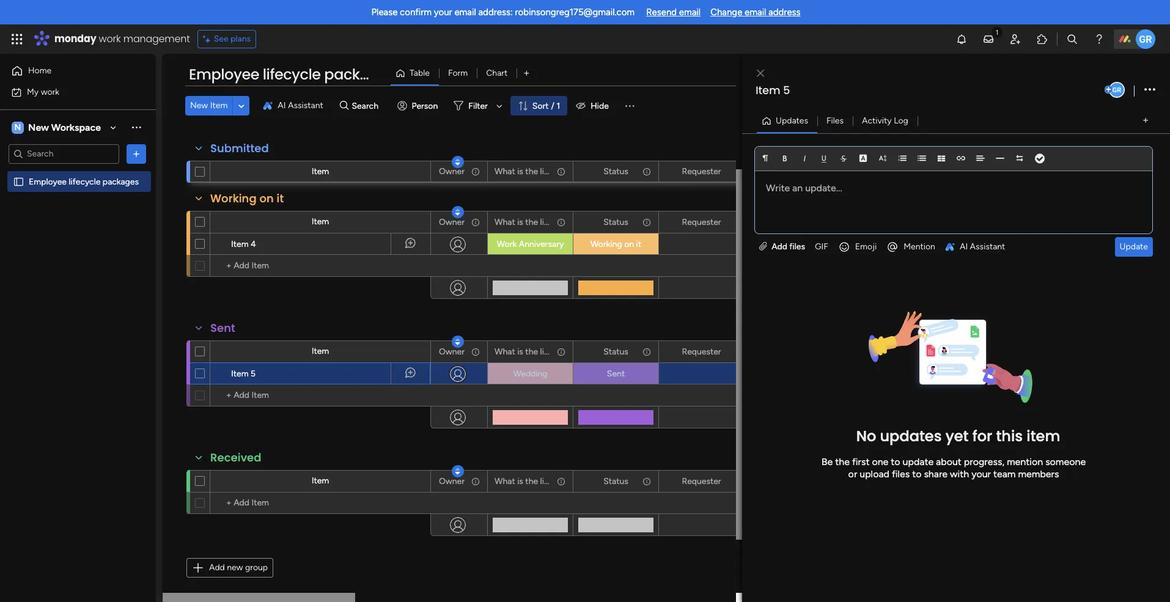 Task type: describe. For each thing, give the bounding box(es) containing it.
underline image
[[820, 154, 829, 162]]

lifecycle inside field
[[263, 64, 321, 84]]

1 + add item text field from the top
[[217, 388, 316, 403]]

1 horizontal spatial assistant
[[971, 241, 1006, 252]]

lifecycle inside list box
[[69, 177, 101, 187]]

event? for sent
[[554, 347, 580, 357]]

employee lifecycle packages list box
[[0, 169, 156, 357]]

2 status field from the top
[[601, 216, 632, 229]]

1 vertical spatial sent
[[607, 369, 625, 379]]

resend email link
[[647, 7, 701, 18]]

1 horizontal spatial on
[[625, 239, 634, 250]]

form button
[[439, 64, 477, 83]]

0 horizontal spatial ai assistant
[[278, 100, 324, 111]]

log
[[895, 115, 909, 126]]

my work
[[27, 87, 59, 97]]

members
[[1019, 469, 1060, 480]]

working inside working on it field
[[210, 191, 257, 206]]

status for 3rd status field from the bottom of the page
[[604, 217, 629, 227]]

received
[[210, 450, 262, 466]]

1 requester field from the top
[[679, 165, 725, 178]]

life for sent
[[541, 347, 552, 357]]

what for sent
[[495, 347, 516, 357]]

status for fourth status field from the bottom
[[604, 166, 629, 177]]

first
[[853, 456, 870, 468]]

/
[[552, 101, 555, 111]]

1 requester from the top
[[682, 166, 722, 177]]

1 horizontal spatial it
[[637, 239, 642, 250]]

the for working on it
[[526, 217, 538, 227]]

no
[[857, 426, 877, 446]]

work
[[497, 239, 517, 250]]

chart
[[487, 68, 508, 78]]

Received field
[[207, 450, 265, 466]]

+ Add Item text field
[[217, 259, 316, 273]]

line image
[[997, 154, 1005, 162]]

hide button
[[572, 96, 617, 116]]

update
[[903, 456, 934, 468]]

filter
[[469, 101, 488, 111]]

files button
[[818, 111, 853, 131]]

plans
[[231, 34, 251, 44]]

bold image
[[781, 154, 790, 162]]

event? for received
[[554, 476, 580, 487]]

change email address link
[[711, 7, 801, 18]]

be
[[822, 456, 833, 468]]

status for first status field from the bottom of the page
[[604, 476, 629, 487]]

new
[[227, 563, 243, 573]]

resend
[[647, 7, 677, 18]]

inbox image
[[983, 33, 995, 45]]

anniversary
[[519, 239, 564, 250]]

format image
[[762, 154, 770, 162]]

change email address
[[711, 7, 801, 18]]

sort desc image for 1st "owner" "field" from the bottom
[[455, 467, 460, 476]]

4 owner from the top
[[439, 476, 465, 487]]

0 horizontal spatial ai
[[278, 100, 286, 111]]

upload
[[860, 469, 890, 480]]

packages inside field
[[324, 64, 396, 84]]

3 owner field from the top
[[436, 345, 468, 359]]

1
[[557, 101, 561, 111]]

filter button
[[449, 96, 507, 116]]

no updates yet for this item
[[857, 426, 1061, 446]]

item 4
[[231, 239, 256, 250]]

chart button
[[477, 64, 517, 83]]

share
[[925, 469, 948, 480]]

1 what from the top
[[495, 166, 516, 177]]

4 requester field from the top
[[679, 475, 725, 489]]

0 vertical spatial options image
[[1145, 82, 1156, 98]]

updates
[[881, 426, 942, 446]]

0 horizontal spatial item 5
[[231, 369, 256, 379]]

table image
[[938, 154, 946, 162]]

menu image
[[624, 100, 636, 112]]

3 owner from the top
[[439, 347, 465, 357]]

add files
[[770, 241, 806, 252]]

the for sent
[[526, 347, 538, 357]]

working on it inside field
[[210, 191, 284, 206]]

5 inside field
[[784, 83, 791, 98]]

1 vertical spatial ai assistant button
[[941, 237, 1011, 257]]

what is the life event? field for working on it
[[492, 216, 580, 229]]

mention
[[904, 241, 936, 252]]

person
[[412, 101, 438, 111]]

2 owner from the top
[[439, 217, 465, 227]]

0 vertical spatial files
[[790, 241, 806, 252]]

3 requester field from the top
[[679, 345, 725, 359]]

0 horizontal spatial options image
[[130, 148, 143, 160]]

monday work management
[[54, 32, 190, 46]]

add for add new group
[[209, 563, 225, 573]]

rtl ltr image
[[1016, 154, 1025, 162]]

address:
[[479, 7, 513, 18]]

Search in workspace field
[[26, 147, 102, 161]]

what is the life event? field for received
[[492, 475, 580, 489]]

gif button
[[811, 237, 834, 257]]

4
[[251, 239, 256, 250]]

notifications image
[[956, 33, 968, 45]]

Employee lifecycle packages field
[[186, 64, 396, 85]]

1 what is the life event? from the top
[[495, 166, 580, 177]]

update
[[1121, 241, 1149, 252]]

change
[[711, 7, 743, 18]]

person button
[[392, 96, 446, 116]]

management
[[123, 32, 190, 46]]

0 vertical spatial to
[[892, 456, 901, 468]]

new workspace
[[28, 121, 101, 133]]

1 owner field from the top
[[436, 165, 468, 178]]

this
[[997, 426, 1024, 446]]

resend email
[[647, 7, 701, 18]]

sort desc image for third "owner" "field"
[[455, 338, 460, 346]]

progress,
[[965, 456, 1005, 468]]

updates button
[[757, 111, 818, 131]]

for
[[973, 426, 993, 446]]

wedding
[[514, 369, 548, 379]]

new item button
[[185, 96, 233, 116]]

please confirm your email address: robinsongreg175@gmail.com
[[372, 7, 635, 18]]

confirm
[[400, 7, 432, 18]]

employee lifecycle packages inside field
[[189, 64, 396, 84]]

about
[[937, 456, 962, 468]]

item
[[1027, 426, 1061, 446]]

1. numbers image
[[899, 154, 907, 162]]

size image
[[879, 154, 888, 162]]

home
[[28, 65, 52, 76]]

work anniversary
[[497, 239, 564, 250]]

align image
[[977, 154, 986, 162]]

add for add files
[[772, 241, 788, 252]]

activity log
[[863, 115, 909, 126]]

or
[[849, 469, 858, 480]]

see plans button
[[197, 30, 256, 48]]

apps image
[[1037, 33, 1049, 45]]

3 status field from the top
[[601, 345, 632, 359]]

1 image
[[992, 25, 1003, 39]]

files inside the be the first one to update about progress, mention someone or upload files to share with your team members
[[893, 469, 910, 480]]

activity
[[863, 115, 892, 126]]

team
[[994, 469, 1016, 480]]

what is the life event? field for sent
[[492, 345, 580, 359]]

1 vertical spatial greg robinson image
[[1110, 82, 1126, 98]]

italic image
[[801, 154, 809, 162]]

new item
[[190, 100, 228, 111]]



Task type: locate. For each thing, give the bounding box(es) containing it.
1 sort desc image from the top
[[455, 158, 460, 166]]

owner
[[439, 166, 465, 177], [439, 217, 465, 227], [439, 347, 465, 357], [439, 476, 465, 487]]

1 vertical spatial ai logo image
[[946, 242, 956, 252]]

is for working on it
[[518, 217, 524, 227]]

working on it
[[210, 191, 284, 206], [591, 239, 642, 250]]

1 vertical spatial working on it
[[591, 239, 642, 250]]

status
[[604, 166, 629, 177], [604, 217, 629, 227], [604, 347, 629, 357], [604, 476, 629, 487]]

4 sort desc image from the top
[[455, 467, 460, 476]]

someone
[[1046, 456, 1087, 468]]

add new group
[[209, 563, 268, 573]]

1 status from the top
[[604, 166, 629, 177]]

what for received
[[495, 476, 516, 487]]

address
[[769, 7, 801, 18]]

ai assistant button right mention
[[941, 237, 1011, 257]]

new for new workspace
[[28, 121, 49, 133]]

requester
[[682, 166, 722, 177], [682, 217, 722, 227], [682, 347, 722, 357], [682, 476, 722, 487]]

4 status field from the top
[[601, 475, 632, 489]]

what is the life event? for received
[[495, 476, 580, 487]]

1 vertical spatial item 5
[[231, 369, 256, 379]]

2 + add item text field from the top
[[217, 496, 316, 511]]

event? for working on it
[[554, 217, 580, 227]]

email right 'change'
[[745, 7, 767, 18]]

1 vertical spatial lifecycle
[[69, 177, 101, 187]]

0 horizontal spatial assistant
[[288, 100, 324, 111]]

options image down "workspace options" image
[[130, 148, 143, 160]]

0 vertical spatial employee
[[189, 64, 259, 84]]

1 vertical spatial files
[[893, 469, 910, 480]]

Sent field
[[207, 321, 238, 336]]

column information image
[[471, 167, 481, 177], [471, 217, 481, 227], [557, 217, 567, 227], [642, 217, 652, 227], [557, 347, 567, 357]]

0 vertical spatial ai assistant button
[[258, 96, 328, 116]]

Working on it field
[[207, 191, 287, 207]]

1 horizontal spatial ai logo image
[[946, 242, 956, 252]]

Item 5 field
[[753, 83, 1103, 98]]

email right resend
[[680, 7, 701, 18]]

arrow down image
[[492, 98, 507, 113]]

3 life from the top
[[541, 347, 552, 357]]

your down progress, at the right bottom of page
[[972, 469, 992, 480]]

0 vertical spatial ai assistant
[[278, 100, 324, 111]]

sort desc image for first "owner" "field"
[[455, 158, 460, 166]]

1 horizontal spatial email
[[680, 7, 701, 18]]

what is the life event?
[[495, 166, 580, 177], [495, 217, 580, 227], [495, 347, 580, 357], [495, 476, 580, 487]]

my
[[27, 87, 39, 97]]

0 vertical spatial add
[[772, 241, 788, 252]]

item 5 down close image
[[756, 83, 791, 98]]

email
[[455, 7, 476, 18], [680, 7, 701, 18], [745, 7, 767, 18]]

greg robinson image
[[1137, 29, 1156, 49], [1110, 82, 1126, 98]]

update button
[[1116, 237, 1154, 257]]

3 event? from the top
[[554, 347, 580, 357]]

2 requester from the top
[[682, 217, 722, 227]]

1 vertical spatial add
[[209, 563, 225, 573]]

1 horizontal spatial ai assistant
[[960, 241, 1006, 252]]

0 vertical spatial ai logo image
[[263, 101, 273, 111]]

1 owner from the top
[[439, 166, 465, 177]]

Status field
[[601, 165, 632, 178], [601, 216, 632, 229], [601, 345, 632, 359], [601, 475, 632, 489]]

dapulse attachment image
[[760, 241, 768, 252]]

gif
[[816, 241, 829, 252]]

table
[[410, 68, 430, 78]]

workspace
[[51, 121, 101, 133]]

new right n
[[28, 121, 49, 133]]

employee inside employee lifecycle packages field
[[189, 64, 259, 84]]

employee right public board image
[[29, 177, 67, 187]]

1 horizontal spatial new
[[190, 100, 208, 111]]

see plans
[[214, 34, 251, 44]]

1 vertical spatial ai assistant
[[960, 241, 1006, 252]]

employee
[[189, 64, 259, 84], [29, 177, 67, 187]]

ai logo image right 'angle down' image
[[263, 101, 273, 111]]

workspace options image
[[130, 121, 143, 134]]

0 horizontal spatial email
[[455, 7, 476, 18]]

status for 2nd status field from the bottom of the page
[[604, 347, 629, 357]]

employee lifecycle packages down search in workspace field
[[29, 177, 139, 187]]

Search field
[[349, 97, 386, 114]]

life for working on it
[[541, 217, 552, 227]]

new
[[190, 100, 208, 111], [28, 121, 49, 133]]

your
[[434, 7, 453, 18], [972, 469, 992, 480]]

1 vertical spatial packages
[[103, 177, 139, 187]]

0 horizontal spatial to
[[892, 456, 901, 468]]

1 vertical spatial working
[[591, 239, 623, 250]]

event?
[[554, 166, 580, 177], [554, 217, 580, 227], [554, 347, 580, 357], [554, 476, 580, 487]]

0 vertical spatial new
[[190, 100, 208, 111]]

ai right mention
[[960, 241, 969, 252]]

1 horizontal spatial working on it
[[591, 239, 642, 250]]

1 vertical spatial it
[[637, 239, 642, 250]]

0 vertical spatial working on it
[[210, 191, 284, 206]]

life
[[541, 166, 552, 177], [541, 217, 552, 227], [541, 347, 552, 357], [541, 476, 552, 487]]

2 horizontal spatial email
[[745, 7, 767, 18]]

1 horizontal spatial packages
[[324, 64, 396, 84]]

4 what from the top
[[495, 476, 516, 487]]

What is the life event? field
[[492, 165, 580, 178], [492, 216, 580, 229], [492, 345, 580, 359], [492, 475, 580, 489]]

3 status from the top
[[604, 347, 629, 357]]

2 what from the top
[[495, 217, 516, 227]]

1 vertical spatial + add item text field
[[217, 496, 316, 511]]

employee lifecycle packages
[[189, 64, 396, 84], [29, 177, 139, 187]]

2 status from the top
[[604, 217, 629, 227]]

link image
[[957, 154, 966, 162]]

1 vertical spatial 5
[[251, 369, 256, 379]]

&bull; bullets image
[[918, 154, 927, 162]]

0 vertical spatial working
[[210, 191, 257, 206]]

1 horizontal spatial work
[[99, 32, 121, 46]]

search everything image
[[1067, 33, 1079, 45]]

1 horizontal spatial employee lifecycle packages
[[189, 64, 396, 84]]

on inside field
[[260, 191, 274, 206]]

1 life from the top
[[541, 166, 552, 177]]

4 is from the top
[[518, 476, 524, 487]]

0 horizontal spatial 5
[[251, 369, 256, 379]]

sent inside sent field
[[210, 321, 235, 336]]

ai
[[278, 100, 286, 111], [960, 241, 969, 252]]

Owner field
[[436, 165, 468, 178], [436, 216, 468, 229], [436, 345, 468, 359], [436, 475, 468, 489]]

4 requester from the top
[[682, 476, 722, 487]]

1 horizontal spatial sent
[[607, 369, 625, 379]]

email for resend email
[[680, 7, 701, 18]]

add view image
[[524, 69, 529, 78]]

2 owner field from the top
[[436, 216, 468, 229]]

0 horizontal spatial greg robinson image
[[1110, 82, 1126, 98]]

close image
[[757, 69, 765, 78]]

please
[[372, 7, 398, 18]]

0 vertical spatial employee lifecycle packages
[[189, 64, 396, 84]]

is for received
[[518, 476, 524, 487]]

employee up 'new item'
[[189, 64, 259, 84]]

text color image
[[860, 154, 868, 162]]

4 what is the life event? from the top
[[495, 476, 580, 487]]

0 vertical spatial sent
[[210, 321, 235, 336]]

0 horizontal spatial ai assistant button
[[258, 96, 328, 116]]

n
[[14, 122, 21, 132]]

1 vertical spatial to
[[913, 469, 922, 480]]

be the first one to update about progress, mention someone or upload files to share with your team members
[[822, 456, 1087, 480]]

1 vertical spatial options image
[[130, 148, 143, 160]]

1 horizontal spatial ai assistant button
[[941, 237, 1011, 257]]

sent
[[210, 321, 235, 336], [607, 369, 625, 379]]

ai down employee lifecycle packages field
[[278, 100, 286, 111]]

1 event? from the top
[[554, 166, 580, 177]]

add inside button
[[209, 563, 225, 573]]

4 event? from the top
[[554, 476, 580, 487]]

option
[[0, 171, 156, 173]]

1 vertical spatial employee lifecycle packages
[[29, 177, 139, 187]]

one
[[873, 456, 889, 468]]

work for monday
[[99, 32, 121, 46]]

employee lifecycle packages up 'angle down' image
[[189, 64, 396, 84]]

your inside the be the first one to update about progress, mention someone or upload files to share with your team members
[[972, 469, 992, 480]]

0 vertical spatial item 5
[[756, 83, 791, 98]]

3 is from the top
[[518, 347, 524, 357]]

strikethrough image
[[840, 154, 849, 162]]

1 vertical spatial ai
[[960, 241, 969, 252]]

work for my
[[41, 87, 59, 97]]

1 horizontal spatial greg robinson image
[[1137, 29, 1156, 49]]

0 vertical spatial assistant
[[288, 100, 324, 111]]

work right monday
[[99, 32, 121, 46]]

0 vertical spatial on
[[260, 191, 274, 206]]

2 requester field from the top
[[679, 216, 725, 229]]

what for working on it
[[495, 217, 516, 227]]

employee inside employee lifecycle packages list box
[[29, 177, 67, 187]]

life for received
[[541, 476, 552, 487]]

+ Add Item text field
[[217, 388, 316, 403], [217, 496, 316, 511]]

0 horizontal spatial your
[[434, 7, 453, 18]]

item inside new item button
[[210, 100, 228, 111]]

item 5 inside field
[[756, 83, 791, 98]]

0 vertical spatial greg robinson image
[[1137, 29, 1156, 49]]

2 is from the top
[[518, 217, 524, 227]]

2 sort desc image from the top
[[455, 208, 460, 217]]

new for new item
[[190, 100, 208, 111]]

0 horizontal spatial employee lifecycle packages
[[29, 177, 139, 187]]

packages up search "field"
[[324, 64, 396, 84]]

Requester field
[[679, 165, 725, 178], [679, 216, 725, 229], [679, 345, 725, 359], [679, 475, 725, 489]]

checklist image
[[1036, 155, 1046, 163]]

2 life from the top
[[541, 217, 552, 227]]

1 horizontal spatial item 5
[[756, 83, 791, 98]]

updates
[[776, 115, 809, 126]]

4 life from the top
[[541, 476, 552, 487]]

2 what is the life event? field from the top
[[492, 216, 580, 229]]

add new group button
[[187, 559, 274, 578]]

ai logo image right mention
[[946, 242, 956, 252]]

group
[[245, 563, 268, 573]]

work
[[99, 32, 121, 46], [41, 87, 59, 97]]

1 vertical spatial work
[[41, 87, 59, 97]]

workspace selection element
[[12, 120, 103, 135]]

0 horizontal spatial employee
[[29, 177, 67, 187]]

ai assistant button down employee lifecycle packages field
[[258, 96, 328, 116]]

1 vertical spatial new
[[28, 121, 49, 133]]

the for received
[[526, 476, 538, 487]]

2 email from the left
[[680, 7, 701, 18]]

1 horizontal spatial to
[[913, 469, 922, 480]]

is for sent
[[518, 347, 524, 357]]

0 vertical spatial it
[[277, 191, 284, 206]]

1 horizontal spatial your
[[972, 469, 992, 480]]

robinsongreg175@gmail.com
[[515, 7, 635, 18]]

work inside button
[[41, 87, 59, 97]]

files
[[827, 115, 844, 126]]

what
[[495, 166, 516, 177], [495, 217, 516, 227], [495, 347, 516, 357], [495, 476, 516, 487]]

0 horizontal spatial on
[[260, 191, 274, 206]]

item inside item 5 field
[[756, 83, 781, 98]]

v2 search image
[[340, 99, 349, 113]]

assistant
[[288, 100, 324, 111], [971, 241, 1006, 252]]

add left 'new' at the left of page
[[209, 563, 225, 573]]

2 what is the life event? from the top
[[495, 217, 580, 227]]

0 horizontal spatial new
[[28, 121, 49, 133]]

3 what is the life event? field from the top
[[492, 345, 580, 359]]

to down update
[[913, 469, 922, 480]]

it inside working on it field
[[277, 191, 284, 206]]

0 horizontal spatial working
[[210, 191, 257, 206]]

4 status from the top
[[604, 476, 629, 487]]

public board image
[[13, 176, 24, 188]]

employee lifecycle packages inside list box
[[29, 177, 139, 187]]

0 horizontal spatial lifecycle
[[69, 177, 101, 187]]

options image up add view image
[[1145, 82, 1156, 98]]

3 requester from the top
[[682, 347, 722, 357]]

sort
[[533, 101, 549, 111]]

mention button
[[882, 237, 941, 257]]

add right dapulse attachment image
[[772, 241, 788, 252]]

is
[[518, 166, 524, 177], [518, 217, 524, 227], [518, 347, 524, 357], [518, 476, 524, 487]]

item 5 down sent field
[[231, 369, 256, 379]]

0 horizontal spatial packages
[[103, 177, 139, 187]]

1 email from the left
[[455, 7, 476, 18]]

packages down "workspace options" image
[[103, 177, 139, 187]]

new inside button
[[190, 100, 208, 111]]

1 vertical spatial employee
[[29, 177, 67, 187]]

form
[[448, 68, 468, 78]]

0 horizontal spatial add
[[209, 563, 225, 573]]

emoji
[[856, 241, 877, 252]]

emoji button
[[834, 237, 882, 257]]

sort desc image
[[455, 158, 460, 166], [455, 208, 460, 217], [455, 338, 460, 346], [455, 467, 460, 476]]

email for change email address
[[745, 7, 767, 18]]

0 horizontal spatial work
[[41, 87, 59, 97]]

4 what is the life event? field from the top
[[492, 475, 580, 489]]

workspace image
[[12, 121, 24, 134]]

angle down image
[[239, 101, 245, 110]]

invite members image
[[1010, 33, 1022, 45]]

1 is from the top
[[518, 166, 524, 177]]

sort desc image for third "owner" "field" from the bottom of the page
[[455, 208, 460, 217]]

to right one
[[892, 456, 901, 468]]

add view image
[[1144, 116, 1149, 125]]

work right the "my"
[[41, 87, 59, 97]]

what is the life event? for working on it
[[495, 217, 580, 227]]

table button
[[391, 64, 439, 83]]

5
[[784, 83, 791, 98], [251, 369, 256, 379]]

my work button
[[7, 82, 132, 102]]

item
[[756, 83, 781, 98], [210, 100, 228, 111], [312, 166, 329, 177], [312, 217, 329, 227], [231, 239, 249, 250], [312, 346, 329, 357], [231, 369, 249, 379], [312, 476, 329, 486]]

1 horizontal spatial options image
[[1145, 82, 1156, 98]]

new left 'angle down' image
[[190, 100, 208, 111]]

select product image
[[11, 33, 23, 45]]

2 event? from the top
[[554, 217, 580, 227]]

1 horizontal spatial employee
[[189, 64, 259, 84]]

1 vertical spatial your
[[972, 469, 992, 480]]

0 vertical spatial ai
[[278, 100, 286, 111]]

options image
[[1145, 82, 1156, 98], [130, 148, 143, 160]]

0 vertical spatial 5
[[784, 83, 791, 98]]

submitted
[[210, 141, 269, 156]]

column information image
[[557, 167, 567, 177], [642, 167, 652, 177], [471, 347, 481, 357], [642, 347, 652, 357], [471, 477, 481, 487], [557, 477, 567, 487], [642, 477, 652, 487]]

0 horizontal spatial ai logo image
[[263, 101, 273, 111]]

1 horizontal spatial add
[[772, 241, 788, 252]]

3 what from the top
[[495, 347, 516, 357]]

it
[[277, 191, 284, 206], [637, 239, 642, 250]]

0 horizontal spatial it
[[277, 191, 284, 206]]

home button
[[7, 61, 132, 81]]

what is the life event? for sent
[[495, 347, 580, 357]]

with
[[951, 469, 970, 480]]

sort / 1
[[533, 101, 561, 111]]

3 email from the left
[[745, 7, 767, 18]]

the inside the be the first one to update about progress, mention someone or upload files to share with your team members
[[836, 456, 850, 468]]

item 5
[[756, 83, 791, 98], [231, 369, 256, 379]]

packages inside list box
[[103, 177, 139, 187]]

add
[[772, 241, 788, 252], [209, 563, 225, 573]]

mention
[[1008, 456, 1044, 468]]

0 vertical spatial your
[[434, 7, 453, 18]]

1 horizontal spatial files
[[893, 469, 910, 480]]

0 vertical spatial packages
[[324, 64, 396, 84]]

Submitted field
[[207, 141, 272, 157]]

help image
[[1094, 33, 1106, 45]]

yet
[[946, 426, 969, 446]]

0 vertical spatial lifecycle
[[263, 64, 321, 84]]

1 horizontal spatial lifecycle
[[263, 64, 321, 84]]

see
[[214, 34, 229, 44]]

1 vertical spatial on
[[625, 239, 634, 250]]

1 what is the life event? field from the top
[[492, 165, 580, 178]]

monday
[[54, 32, 96, 46]]

3 sort desc image from the top
[[455, 338, 460, 346]]

activity log button
[[853, 111, 918, 131]]

4 owner field from the top
[[436, 475, 468, 489]]

new inside workspace selection element
[[28, 121, 49, 133]]

files left gif at the top right of page
[[790, 241, 806, 252]]

email left address:
[[455, 7, 476, 18]]

hide
[[591, 101, 609, 111]]

on
[[260, 191, 274, 206], [625, 239, 634, 250]]

0 horizontal spatial files
[[790, 241, 806, 252]]

ai logo image
[[263, 101, 273, 111], [946, 242, 956, 252]]

0 horizontal spatial working on it
[[210, 191, 284, 206]]

the
[[526, 166, 538, 177], [526, 217, 538, 227], [526, 347, 538, 357], [836, 456, 850, 468], [526, 476, 538, 487]]

files down update
[[893, 469, 910, 480]]

0 horizontal spatial sent
[[210, 321, 235, 336]]

0 vertical spatial + add item text field
[[217, 388, 316, 403]]

1 status field from the top
[[601, 165, 632, 178]]

1 vertical spatial assistant
[[971, 241, 1006, 252]]

1 horizontal spatial 5
[[784, 83, 791, 98]]

dapulse addbtn image
[[1106, 86, 1113, 94]]

working
[[210, 191, 257, 206], [591, 239, 623, 250]]

1 horizontal spatial ai
[[960, 241, 969, 252]]

3 what is the life event? from the top
[[495, 347, 580, 357]]

your right confirm
[[434, 7, 453, 18]]

lifecycle
[[263, 64, 321, 84], [69, 177, 101, 187]]

0 vertical spatial work
[[99, 32, 121, 46]]



Task type: vqa. For each thing, say whether or not it's contained in the screenshot.
1st life from the bottom of the page
yes



